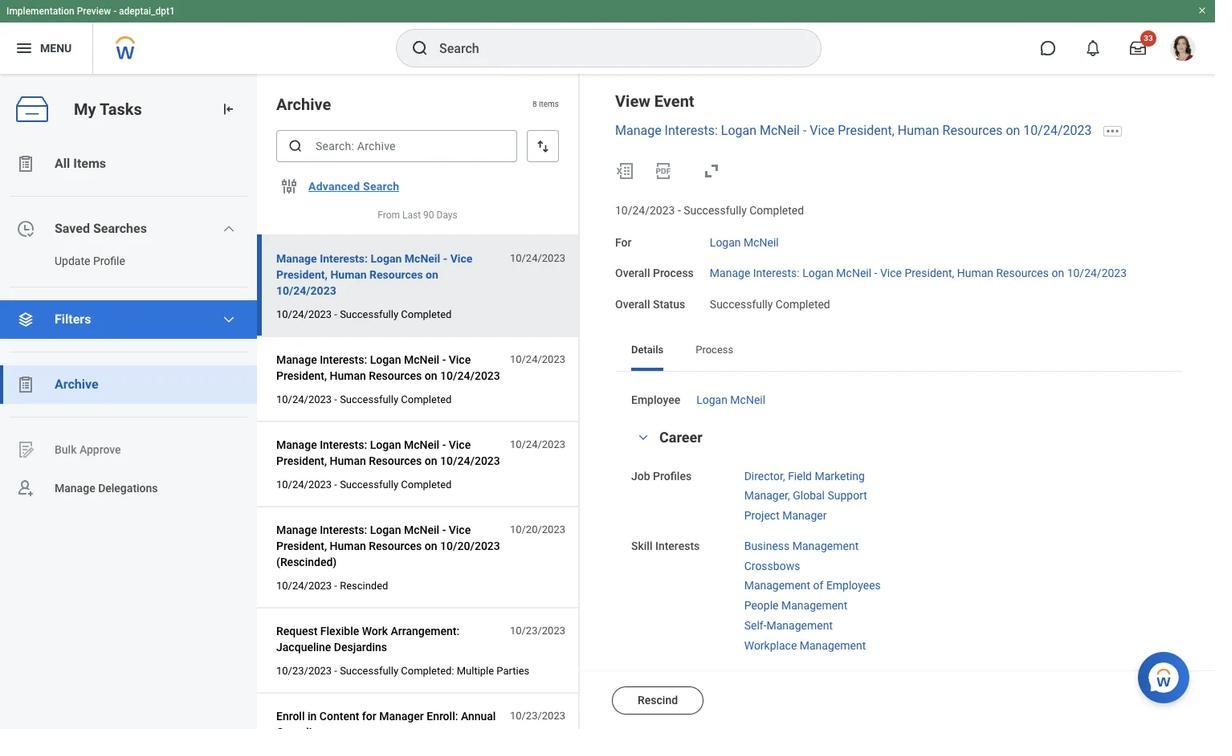 Task type: vqa. For each thing, say whether or not it's contained in the screenshot.
question ICON
no



Task type: locate. For each thing, give the bounding box(es) containing it.
10/24/2023 inside manage interests: logan mcneil - vice president, human resources on 10/24/2023 'link'
[[1067, 267, 1127, 280]]

workplace
[[744, 639, 797, 652]]

1 items selected list from the top
[[744, 466, 893, 524]]

self-
[[744, 619, 767, 632]]

10/20/2023 inside manage interests: logan mcneil - vice president, human resources on 10/20/2023 (rescinded)
[[440, 540, 500, 553]]

1 vertical spatial search image
[[288, 138, 304, 154]]

parlay
[[897, 714, 927, 727]]

1 vertical spatial i
[[1115, 699, 1118, 712]]

resources inside manage interests: logan mcneil - vice president, human resources on 10/20/2023 (rescinded)
[[369, 540, 422, 553]]

items selected list
[[744, 466, 893, 524], [744, 536, 907, 653]]

the capability
[[744, 714, 811, 727]]

employees
[[826, 579, 881, 592]]

president,
[[838, 123, 895, 138], [905, 267, 954, 280], [276, 268, 328, 281], [276, 370, 327, 382], [276, 455, 327, 468], [276, 540, 327, 553]]

1 vertical spatial process
[[696, 344, 733, 356]]

1 horizontal spatial archive
[[276, 95, 331, 114]]

archive right transformation import icon at left top
[[276, 95, 331, 114]]

overall left status
[[615, 298, 650, 311]]

management up management of employees link
[[793, 540, 859, 552]]

human inside manage interests: logan mcneil - vice president, human resources on 10/20/2023 (rescinded)
[[330, 540, 366, 553]]

10/24/2023 - rescinded
[[276, 580, 388, 592]]

management
[[793, 540, 859, 552], [744, 579, 811, 592], [781, 599, 848, 612], [767, 619, 833, 632], [800, 639, 866, 652]]

1 vertical spatial chevron down image
[[223, 313, 236, 326]]

0 vertical spatial overall
[[615, 267, 650, 280]]

manage interests: logan mcneil - vice president, human resources on 10/24/2023 button
[[276, 249, 501, 300], [276, 350, 501, 386], [276, 435, 501, 471]]

0 vertical spatial i
[[1145, 684, 1148, 697]]

my left the broad
[[797, 669, 812, 682]]

1 vertical spatial of
[[784, 669, 794, 682]]

update profile
[[55, 255, 125, 267]]

interests: inside manage interests: logan mcneil - vice president, human resources on 10/20/2023 (rescinded)
[[320, 524, 367, 537]]

0 vertical spatial manage interests: logan mcneil - vice president, human resources on 10/24/2023 link
[[615, 123, 1092, 138]]

overall down for
[[615, 267, 650, 280]]

0 vertical spatial logan mcneil
[[710, 236, 779, 249]]

1 horizontal spatial responsibilities
[[893, 669, 969, 682]]

rescind
[[638, 694, 678, 707]]

archive right clipboard image
[[55, 377, 98, 392]]

10/24/2023
[[1024, 123, 1092, 138], [615, 204, 675, 217], [510, 252, 565, 264], [1067, 267, 1127, 280], [276, 284, 336, 297], [276, 308, 332, 321], [510, 353, 565, 366], [440, 370, 500, 382], [276, 394, 332, 406], [510, 439, 565, 451], [440, 455, 500, 468], [276, 479, 332, 491], [276, 580, 332, 592]]

1 vertical spatial logan mcneil
[[697, 393, 766, 406]]

of up people management "link"
[[813, 579, 824, 592]]

between
[[955, 684, 997, 697]]

items
[[539, 100, 559, 109]]

user plus image
[[16, 479, 35, 498]]

menu banner
[[0, 0, 1215, 74]]

archive inside "item list" 'element'
[[276, 95, 331, 114]]

and down the "management," at the right bottom of the page
[[1062, 684, 1081, 697]]

1 vertical spatial responsibilities
[[787, 684, 863, 697]]

2 items selected list from the top
[[744, 536, 907, 653]]

logan inside manage interests: logan mcneil - vice president, human resources on 10/20/2023 (rescinded)
[[370, 524, 401, 537]]

overall status element
[[710, 288, 830, 312]]

project manager link
[[744, 506, 827, 522]]

manager down manager, global support
[[782, 509, 827, 522]]

0 horizontal spatial for
[[362, 710, 376, 723]]

0 horizontal spatial archive
[[55, 377, 98, 392]]

1 vertical spatial manage interests: logan mcneil - vice president, human resources on 10/24/2023 button
[[276, 350, 501, 386]]

career
[[659, 429, 703, 445], [631, 669, 665, 682]]

1 vertical spatial career
[[631, 669, 665, 682]]

1 vertical spatial manager
[[379, 710, 424, 723]]

manager,
[[744, 489, 790, 502]]

profile logan mcneil image
[[1170, 35, 1196, 64]]

1 vertical spatial 10/20/2023
[[440, 540, 500, 553]]

on inside manage interests: logan mcneil - vice president, human resources on 10/20/2023 (rescinded)
[[425, 540, 437, 553]]

menu
[[40, 41, 72, 54]]

work
[[362, 625, 388, 638]]

0 vertical spatial process
[[653, 267, 694, 280]]

process right details
[[696, 344, 733, 356]]

overall
[[615, 267, 650, 280], [615, 298, 650, 311]]

transformation import image
[[220, 101, 236, 117]]

management inside "link"
[[781, 599, 848, 612]]

1 horizontal spatial of
[[813, 579, 824, 592]]

implementation
[[6, 6, 74, 17]]

sort image
[[535, 138, 551, 154]]

list containing all items
[[0, 145, 257, 508]]

0 vertical spatial of
[[813, 579, 824, 592]]

manager, global support link
[[744, 486, 867, 502]]

rescind button
[[612, 687, 704, 715]]

logan mcneil up career 'button'
[[697, 393, 766, 406]]

role
[[1092, 714, 1111, 727]]

0 horizontal spatial all
[[770, 669, 781, 682]]

items selected list containing director, field marketing
[[744, 466, 893, 524]]

vice inside manage interests: logan mcneil - vice president, human resources on 10/24/2023 'link'
[[880, 267, 902, 280]]

1 vertical spatial 10/23/2023
[[276, 665, 332, 677]]

clock check image
[[16, 219, 35, 239]]

10/23/2023 for request flexible work arrangement: jacqueline desjardins
[[510, 625, 565, 637]]

0 horizontal spatial to
[[884, 714, 894, 727]]

chevron down image inside career group
[[634, 432, 653, 443]]

from last 90 days
[[378, 210, 458, 221]]

manager left enroll: at left
[[379, 710, 424, 723]]

for up between
[[972, 669, 986, 682]]

1 horizontal spatial i
[[1145, 684, 1148, 697]]

completed inside overall status element
[[776, 298, 830, 311]]

0 vertical spatial career
[[659, 429, 703, 445]]

logan inside 'link'
[[803, 267, 834, 280]]

1 horizontal spatial for
[[972, 669, 986, 682]]

of
[[813, 579, 824, 592], [784, 669, 794, 682], [947, 699, 957, 712]]

finance
[[1020, 684, 1059, 697]]

business management
[[744, 540, 859, 552]]

i down technology,
[[1115, 699, 1118, 712]]

career button
[[659, 429, 703, 445]]

collaboration
[[887, 684, 952, 697]]

0 vertical spatial manage interests: logan mcneil - vice president, human resources on 10/24/2023 button
[[276, 249, 501, 300]]

0 vertical spatial 10/23/2023
[[510, 625, 565, 637]]

0 horizontal spatial of
[[784, 669, 794, 682]]

responsibilities down the broad
[[787, 684, 863, 697]]

logan mcneil
[[710, 236, 779, 249], [697, 393, 766, 406]]

enroll in content for manager enroll: annual compliance
[[276, 710, 496, 729]]

Search Workday  search field
[[439, 31, 788, 66]]

items selected list for skill interests
[[744, 536, 907, 653]]

1 horizontal spatial manager
[[782, 509, 827, 522]]

all
[[770, 669, 781, 682], [960, 699, 972, 712]]

manager
[[782, 509, 827, 522], [379, 710, 424, 723]]

skill interests
[[631, 540, 700, 552]]

0 vertical spatial items selected list
[[744, 466, 893, 524]]

for inside with all of my broad strategic responsibilities for human capital management, plus blended responsibilities and collaboration between hr, finance and technology, i understand the central nervous systems of all our organizations and know i have the capability and expertise to parlay my successes into an expanded role to lead
[[972, 669, 986, 682]]

searches
[[93, 221, 147, 236]]

all left our
[[960, 699, 972, 712]]

have
[[1121, 699, 1145, 712]]

1 vertical spatial my
[[930, 714, 945, 727]]

1 horizontal spatial 10/20/2023
[[510, 524, 565, 536]]

0 vertical spatial for
[[972, 669, 986, 682]]

0 vertical spatial all
[[770, 669, 781, 682]]

1 horizontal spatial search image
[[410, 39, 430, 58]]

manage
[[615, 123, 662, 138], [276, 252, 317, 265], [710, 267, 750, 280], [276, 353, 317, 366], [276, 439, 317, 451], [55, 482, 95, 494], [276, 524, 317, 537]]

10/23/2023 down parties
[[510, 710, 565, 722]]

president, inside 'link'
[[905, 267, 954, 280]]

workplace management
[[744, 639, 866, 652]]

management of employees link
[[744, 576, 881, 592]]

1 vertical spatial interests
[[667, 669, 712, 682]]

mcneil inside 'link'
[[836, 267, 872, 280]]

process up status
[[653, 267, 694, 280]]

1 vertical spatial logan mcneil link
[[697, 390, 766, 406]]

1 overall from the top
[[615, 267, 650, 280]]

management up the broad
[[800, 639, 866, 652]]

0 vertical spatial manager
[[782, 509, 827, 522]]

management up workplace management link
[[767, 619, 833, 632]]

responsibilities up collaboration
[[893, 669, 969, 682]]

bulk approve
[[55, 443, 121, 456]]

resources for manage interests: logan mcneil - vice president, human resources on 10/20/2023 (rescinded) button
[[369, 540, 422, 553]]

to down the nervous
[[884, 714, 894, 727]]

0 horizontal spatial manager
[[379, 710, 424, 723]]

desjardins
[[334, 641, 387, 654]]

career up profiles
[[659, 429, 703, 445]]

career up rescind at the right bottom
[[631, 669, 665, 682]]

manage delegations link
[[0, 469, 257, 508]]

0 vertical spatial interests
[[655, 540, 700, 552]]

2 overall from the top
[[615, 298, 650, 311]]

human inside 'link'
[[957, 267, 994, 280]]

all up blended
[[770, 669, 781, 682]]

1 vertical spatial for
[[362, 710, 376, 723]]

export to excel image
[[615, 161, 635, 181]]

configure image
[[280, 177, 299, 196]]

clipboard image
[[16, 154, 35, 173]]

to
[[884, 714, 894, 727], [1114, 714, 1124, 727]]

vice
[[810, 123, 835, 138], [450, 252, 473, 265], [880, 267, 902, 280], [449, 353, 471, 366], [449, 439, 471, 451], [449, 524, 471, 537]]

10/23/2023 for enroll in content for manager enroll: annual compliance
[[510, 710, 565, 722]]

search image
[[410, 39, 430, 58], [288, 138, 304, 154]]

director,
[[744, 470, 785, 482]]

expanded
[[1040, 714, 1089, 727]]

1 horizontal spatial all
[[960, 699, 972, 712]]

resources
[[943, 123, 1003, 138], [996, 267, 1049, 280], [370, 268, 423, 281], [369, 370, 422, 382], [369, 455, 422, 468], [369, 540, 422, 553]]

0 vertical spatial logan mcneil link
[[710, 233, 779, 249]]

people
[[744, 599, 779, 612]]

logan mcneil link
[[710, 233, 779, 249], [697, 390, 766, 406]]

business
[[744, 540, 790, 552]]

logan mcneil link up career 'button'
[[697, 390, 766, 406]]

inbox large image
[[1130, 40, 1146, 56]]

management down crossbows
[[744, 579, 811, 592]]

0 horizontal spatial 10/20/2023
[[440, 540, 500, 553]]

view event
[[615, 92, 694, 111]]

career for career interests
[[631, 669, 665, 682]]

enroll
[[276, 710, 305, 723]]

manage interests: logan mcneil - vice president, human resources on 10/24/2023
[[615, 123, 1092, 138], [276, 252, 473, 297], [710, 267, 1127, 280], [276, 353, 500, 382], [276, 439, 500, 468]]

0 vertical spatial search image
[[410, 39, 430, 58]]

90
[[423, 210, 434, 221]]

justify image
[[14, 39, 34, 58]]

0 vertical spatial responsibilities
[[893, 669, 969, 682]]

2 horizontal spatial of
[[947, 699, 957, 712]]

my
[[797, 669, 812, 682], [930, 714, 945, 727]]

i down plus
[[1145, 684, 1148, 697]]

our
[[974, 699, 991, 712]]

0 vertical spatial chevron down image
[[223, 222, 236, 235]]

- inside manage interests: logan mcneil - vice president, human resources on 10/20/2023 (rescinded)
[[442, 524, 446, 537]]

menu button
[[0, 22, 93, 74]]

logan
[[721, 123, 757, 138], [710, 236, 741, 249], [371, 252, 402, 265], [803, 267, 834, 280], [370, 353, 401, 366], [697, 393, 728, 406], [370, 439, 401, 451], [370, 524, 401, 537]]

1 vertical spatial manage interests: logan mcneil - vice president, human resources on 10/24/2023 link
[[710, 264, 1127, 280]]

notifications large image
[[1085, 40, 1101, 56]]

mcneil
[[760, 123, 800, 138], [744, 236, 779, 249], [405, 252, 440, 265], [836, 267, 872, 280], [404, 353, 439, 366], [730, 393, 766, 406], [404, 439, 439, 451], [404, 524, 439, 537]]

approve
[[79, 443, 121, 456]]

items selected list containing business management
[[744, 536, 907, 653]]

interests for skill interests
[[655, 540, 700, 552]]

saved searches
[[55, 221, 147, 236]]

1 vertical spatial overall
[[615, 298, 650, 311]]

to right role
[[1114, 714, 1124, 727]]

10/23/2023 - successfully completed: multiple parties
[[276, 665, 530, 677]]

vice inside manage interests: logan mcneil - vice president, human resources on 10/20/2023 (rescinded)
[[449, 524, 471, 537]]

and down the at the right bottom of page
[[814, 714, 832, 727]]

1 vertical spatial archive
[[55, 377, 98, 392]]

2 manage interests: logan mcneil - vice president, human resources on 10/24/2023 button from the top
[[276, 350, 501, 386]]

1 manage interests: logan mcneil - vice president, human resources on 10/24/2023 button from the top
[[276, 249, 501, 300]]

chevron down image for filters
[[223, 313, 236, 326]]

2 vertical spatial chevron down image
[[634, 432, 653, 443]]

manage interests: logan mcneil - vice president, human resources on 10/20/2023 (rescinded) button
[[276, 521, 501, 572]]

with
[[744, 669, 767, 682]]

request
[[276, 625, 318, 638]]

1 horizontal spatial my
[[930, 714, 945, 727]]

responsibilities
[[893, 669, 969, 682], [787, 684, 863, 697]]

crossbows
[[744, 559, 800, 572]]

1 horizontal spatial to
[[1114, 714, 1124, 727]]

event
[[655, 92, 694, 111]]

0 horizontal spatial search image
[[288, 138, 304, 154]]

list
[[0, 145, 257, 508]]

logan mcneil up overall status element
[[710, 236, 779, 249]]

0 horizontal spatial i
[[1115, 699, 1118, 712]]

update
[[55, 255, 90, 267]]

overall for overall status
[[615, 298, 650, 311]]

10/23/2023 down jacqueline
[[276, 665, 332, 677]]

1 to from the left
[[884, 714, 894, 727]]

of up successes
[[947, 699, 957, 712]]

expertise
[[835, 714, 881, 727]]

i
[[1145, 684, 1148, 697], [1115, 699, 1118, 712]]

fullscreen image
[[702, 161, 721, 181]]

my
[[74, 99, 96, 119]]

2 vertical spatial manage interests: logan mcneil - vice president, human resources on 10/24/2023 button
[[276, 435, 501, 471]]

2 vertical spatial 10/23/2023
[[510, 710, 565, 722]]

management down management of employees
[[781, 599, 848, 612]]

advanced
[[308, 180, 360, 193]]

2 vertical spatial of
[[947, 699, 957, 712]]

1 vertical spatial items selected list
[[744, 536, 907, 653]]

(rescinded)
[[276, 556, 337, 569]]

systems
[[902, 699, 944, 712]]

manage inside list
[[55, 482, 95, 494]]

interests right skill
[[655, 540, 700, 552]]

0 vertical spatial archive
[[276, 95, 331, 114]]

interests up rescind at the right bottom
[[667, 669, 712, 682]]

my down systems
[[930, 714, 945, 727]]

1 horizontal spatial process
[[696, 344, 733, 356]]

logan mcneil link up overall status element
[[710, 233, 779, 249]]

management of employees
[[744, 579, 881, 592]]

10/23/2023 up parties
[[510, 625, 565, 637]]

chevron down image
[[223, 222, 236, 235], [223, 313, 236, 326], [634, 432, 653, 443]]

overall status
[[615, 298, 685, 311]]

manage interests: logan mcneil - vice president, human resources on 10/24/2023 link
[[615, 123, 1092, 138], [710, 264, 1127, 280]]

0 horizontal spatial my
[[797, 669, 812, 682]]

view printable version (pdf) image
[[654, 161, 673, 181]]

8
[[533, 100, 537, 109]]

manage interests: logan mcneil - vice president, human resources on 10/24/2023 for third manage interests: logan mcneil - vice president, human resources on 10/24/2023 button from the top of the "item list" 'element'
[[276, 439, 500, 468]]

for right content
[[362, 710, 376, 723]]

of up blended
[[784, 669, 794, 682]]

tab list
[[615, 332, 1183, 371]]



Task type: describe. For each thing, give the bounding box(es) containing it.
process inside tab list
[[696, 344, 733, 356]]

on inside 'link'
[[1052, 267, 1064, 280]]

logan mcneil link for process
[[697, 390, 766, 406]]

in
[[308, 710, 317, 723]]

all
[[55, 156, 70, 171]]

crossbows link
[[744, 556, 800, 572]]

0 vertical spatial 10/20/2023
[[510, 524, 565, 536]]

management for business
[[793, 540, 859, 552]]

logan mcneil for 10/24/2023 - successfully completed
[[710, 236, 779, 249]]

support
[[828, 489, 867, 502]]

mcneil inside manage interests: logan mcneil - vice president, human resources on 10/20/2023 (rescinded)
[[404, 524, 439, 537]]

33
[[1144, 34, 1153, 43]]

my tasks
[[74, 99, 142, 119]]

organizations
[[994, 699, 1062, 712]]

manage interests: logan mcneil - vice president, human resources on 10/24/2023 link for process
[[710, 264, 1127, 280]]

enroll:
[[427, 710, 458, 723]]

2 to from the left
[[1114, 714, 1124, 727]]

management for workplace
[[800, 639, 866, 652]]

business management link
[[744, 536, 859, 552]]

overall for overall process
[[615, 267, 650, 280]]

marketing
[[815, 470, 865, 482]]

archive button
[[0, 365, 257, 404]]

and up the nervous
[[865, 684, 884, 697]]

content
[[320, 710, 359, 723]]

view
[[615, 92, 651, 111]]

resources for third manage interests: logan mcneil - vice president, human resources on 10/24/2023 button from the top of the "item list" 'element'
[[369, 455, 422, 468]]

nervous
[[859, 699, 899, 712]]

8 items
[[533, 100, 559, 109]]

manage interests: logan mcneil - vice president, human resources on 10/24/2023 for second manage interests: logan mcneil - vice president, human resources on 10/24/2023 button from the bottom of the "item list" 'element'
[[276, 353, 500, 382]]

tasks
[[100, 99, 142, 119]]

field
[[788, 470, 812, 482]]

implementation preview -   adeptai_dpt1
[[6, 6, 175, 17]]

0 horizontal spatial responsibilities
[[787, 684, 863, 697]]

understand
[[744, 699, 801, 712]]

skill
[[631, 540, 653, 552]]

rename image
[[16, 440, 35, 459]]

manager inside career group
[[782, 509, 827, 522]]

manage delegations
[[55, 482, 158, 494]]

my tasks element
[[0, 74, 257, 729]]

self-management
[[744, 619, 833, 632]]

clipboard image
[[16, 375, 35, 394]]

status
[[653, 298, 685, 311]]

successfully completed
[[710, 298, 830, 311]]

profile
[[93, 255, 125, 267]]

know
[[1086, 699, 1113, 712]]

annual
[[461, 710, 496, 723]]

overall process
[[615, 267, 694, 280]]

all items
[[55, 156, 106, 171]]

for inside enroll in content for manager enroll: annual compliance
[[362, 710, 376, 723]]

items
[[73, 156, 106, 171]]

preview
[[77, 6, 111, 17]]

profiles
[[653, 470, 692, 482]]

logan mcneil link for 10/24/2023 - successfully completed
[[710, 233, 779, 249]]

management for people
[[781, 599, 848, 612]]

close environment banner image
[[1198, 6, 1207, 15]]

completed:
[[401, 665, 454, 677]]

details
[[631, 344, 664, 356]]

items selected list for job profiles
[[744, 466, 893, 524]]

manage inside 'link'
[[710, 267, 750, 280]]

into
[[1004, 714, 1022, 727]]

perspective image
[[16, 310, 35, 329]]

tab list containing details
[[615, 332, 1183, 371]]

global
[[793, 489, 825, 502]]

manage interests: logan mcneil - vice president, human resources on 10/20/2023 (rescinded)
[[276, 524, 500, 569]]

self-management link
[[744, 616, 833, 632]]

job profiles
[[631, 470, 692, 482]]

interests for career interests
[[667, 669, 712, 682]]

filters
[[55, 312, 91, 327]]

flexible
[[320, 625, 359, 638]]

33 button
[[1120, 31, 1157, 66]]

days
[[437, 210, 458, 221]]

manage interests: logan mcneil - vice president, human resources on 10/24/2023 link for event
[[615, 123, 1092, 138]]

career interests
[[631, 669, 712, 682]]

item list element
[[257, 74, 580, 729]]

3 manage interests: logan mcneil - vice president, human resources on 10/24/2023 button from the top
[[276, 435, 501, 471]]

successes
[[948, 714, 1001, 727]]

employee
[[631, 393, 680, 406]]

the
[[804, 699, 820, 712]]

plus
[[1133, 669, 1154, 682]]

project manager
[[744, 509, 827, 522]]

hr,
[[1000, 684, 1017, 697]]

resources for first manage interests: logan mcneil - vice president, human resources on 10/24/2023 button
[[370, 268, 423, 281]]

and up expanded
[[1064, 699, 1083, 712]]

human
[[989, 669, 1023, 682]]

- inside menu banner
[[113, 6, 117, 17]]

parties
[[497, 665, 530, 677]]

0 vertical spatial my
[[797, 669, 812, 682]]

career group
[[631, 428, 1167, 729]]

director, field marketing link
[[744, 466, 865, 482]]

advanced search button
[[302, 170, 406, 202]]

compliance
[[276, 726, 336, 729]]

manager inside enroll in content for manager enroll: annual compliance
[[379, 710, 424, 723]]

resources inside 'link'
[[996, 267, 1049, 280]]

jacqueline
[[276, 641, 331, 654]]

of inside management of employees link
[[813, 579, 824, 592]]

career for career
[[659, 429, 703, 445]]

manager, global support
[[744, 489, 867, 502]]

bulk approve link
[[0, 431, 257, 469]]

rescinded
[[340, 580, 388, 592]]

strategic
[[847, 669, 890, 682]]

resources for second manage interests: logan mcneil - vice president, human resources on 10/24/2023 button from the bottom of the "item list" 'element'
[[369, 370, 422, 382]]

from
[[378, 210, 400, 221]]

search image inside "item list" 'element'
[[288, 138, 304, 154]]

chevron down image for saved searches
[[223, 222, 236, 235]]

president, inside manage interests: logan mcneil - vice president, human resources on 10/20/2023 (rescinded)
[[276, 540, 327, 553]]

1 vertical spatial all
[[960, 699, 972, 712]]

enroll in content for manager enroll: annual compliance button
[[276, 707, 501, 729]]

request flexible work arrangement: jacqueline desjardins button
[[276, 622, 501, 657]]

central
[[822, 699, 857, 712]]

with all of my broad strategic responsibilities for human capital management, plus blended responsibilities and collaboration between hr, finance and technology, i understand the central nervous systems of all our organizations and know i have the capability and expertise to parlay my successes into an expanded role to lead
[[744, 669, 1165, 729]]

broad
[[815, 669, 844, 682]]

arrangement:
[[391, 625, 460, 638]]

multiple
[[457, 665, 494, 677]]

director, field marketing
[[744, 470, 865, 482]]

project
[[744, 509, 780, 522]]

Search: Archive text field
[[276, 130, 517, 162]]

0 horizontal spatial process
[[653, 267, 694, 280]]

management for self-
[[767, 619, 833, 632]]

last
[[402, 210, 421, 221]]

manage interests: logan mcneil - vice president, human resources on 10/24/2023 for first manage interests: logan mcneil - vice president, human resources on 10/24/2023 button
[[276, 252, 473, 297]]

an
[[1025, 714, 1038, 727]]

bulk
[[55, 443, 77, 456]]

archive inside button
[[55, 377, 98, 392]]

successfully inside overall status element
[[710, 298, 773, 311]]

logan mcneil for process
[[697, 393, 766, 406]]

manage inside manage interests: logan mcneil - vice president, human resources on 10/20/2023 (rescinded)
[[276, 524, 317, 537]]

capital
[[1026, 669, 1059, 682]]



